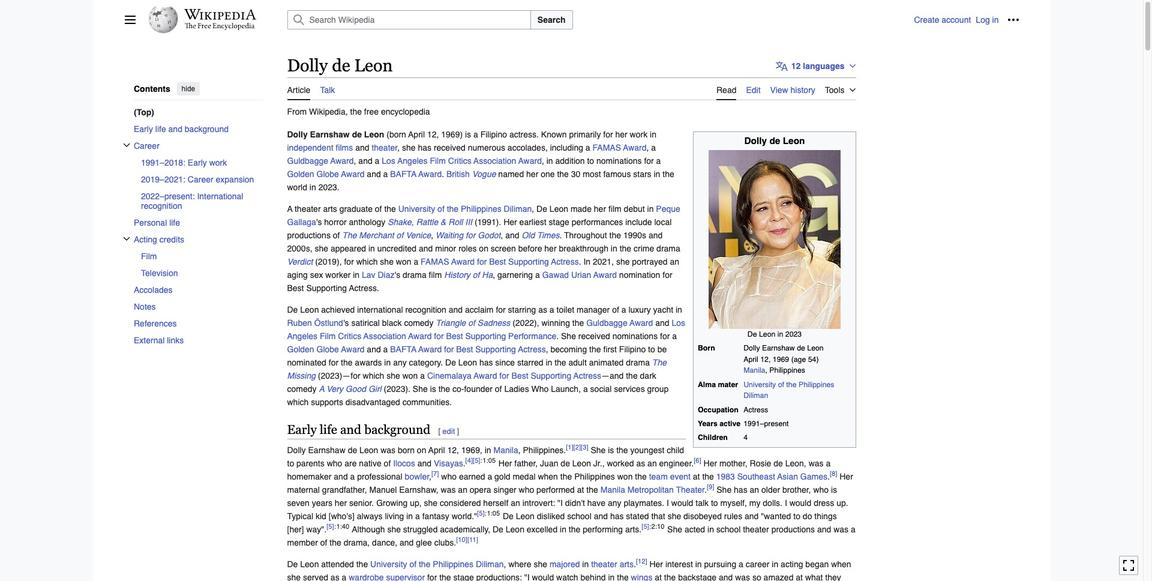 Task type: describe. For each thing, give the bounding box(es) containing it.
references link
[[134, 315, 263, 332]]

dolly for is
[[287, 129, 308, 139]]

acted
[[685, 524, 705, 534]]

for up stars
[[644, 156, 654, 165]]

. inside de leon attended the university of the philippines diliman , where she majored in theater arts . [12]
[[634, 559, 636, 569]]

worked
[[607, 458, 634, 468]]

for inside the nomination for best supporting actress.
[[663, 270, 673, 279]]

the up roll
[[447, 204, 459, 213]]

the inside —and the dark comedy
[[626, 371, 638, 380]]

[10]
[[456, 535, 468, 544]]

team
[[649, 471, 668, 481]]

early inside early life and background link
[[134, 124, 153, 133]]

of inside de leon attended the university of the philippines diliman , where she majored in theater arts . [12]
[[410, 559, 417, 569]]

0 horizontal spatial background
[[184, 124, 228, 133]]

of up &
[[438, 204, 445, 213]]

performed
[[537, 485, 575, 494]]

manila inside the dolly earnshaw de leon april 12, 1969 (age 54) manila , philippines
[[744, 366, 766, 375]]

of down shake,
[[396, 230, 404, 240]]

on inside . throughout the 1990s and 2000s, she appeared in uncredited and minor roles on screen before her breakthrough in the crime drama verdict (2019), for which she won a famas award for best supporting actress
[[479, 243, 489, 253]]

free
[[364, 107, 379, 116]]

arts inside de leon attended the university of the philippines diliman , where she majored in theater arts . [12]
[[620, 559, 634, 569]]

occupation
[[698, 405, 739, 414]]

cinemalaya
[[427, 371, 472, 380]]

at inside the her maternal grandfather, manuel earnshaw, was an opera singer who performed at the
[[577, 485, 584, 494]]

notes
[[134, 302, 156, 311]]

gawad
[[542, 270, 569, 279]]

the down drama,
[[356, 559, 368, 569]]

luxury
[[629, 305, 651, 314]]

[5] : 1:40 although she struggled academically, de leon excelled in the performing arts. [5] : 2:10
[[327, 522, 665, 534]]

1 vertical spatial work
[[209, 157, 227, 167]]

best inside los angeles film critics association award for best supporting performance
[[446, 331, 463, 341]]

, inside the dolly earnshaw de leon april 12, 1969 (age 54) manila , philippines
[[766, 366, 768, 375]]

2 golden globe award link from the top
[[287, 344, 365, 354]]

the left '30' on the top
[[557, 169, 569, 179]]

diaz
[[378, 270, 395, 279]]

times
[[537, 230, 560, 240]]

was inside dolly earnshaw de leon was born on april 12, 1969, in manila , philippines. [1] [2] [3]
[[381, 445, 396, 455]]

has inside she has an older brother, who is seven years her senior. growing up, she considered herself an introvert: "i didn't have any playmates. i would talk to myself, my dolls. i would dress up. typical kid [who's] always living in a fantasy world."
[[734, 485, 748, 494]]

best inside . throughout the 1990s and 2000s, she appeared in uncredited and minor roles on screen before her breakthrough in the crime drama verdict (2019), for which she won a famas award for best supporting actress
[[489, 257, 506, 266]]

view history
[[770, 85, 816, 95]]

wikipedia image
[[184, 9, 256, 20]]

. inside . throughout the 1990s and 2000s, she appeared in uncredited and minor roles on screen before her breakthrough in the crime drama verdict (2019), for which she won a famas award for best supporting actress
[[560, 230, 562, 240]]

1 vertical spatial : 1:05
[[485, 509, 500, 517]]

school for and
[[567, 511, 592, 521]]

her inside dolly earnshaw de leon (born april 12, 1969) is a filipino actress. known primarily for her work in independent films and theater , she has received numerous accolades, including a famas award , a guldbagge award , and a los angeles film critics association award , in addition to nominations for a golden globe award and a bafta award . british vogue
[[616, 129, 628, 139]]

has inside dolly earnshaw de leon (born april 12, 1969) is a filipino actress. known primarily for her work in independent films and theater , she has received numerous accolades, including a famas award , a guldbagge award , and a los angeles film critics association award , in addition to nominations for a golden globe award and a bafta award . british vogue
[[418, 143, 432, 152]]

the right stars
[[663, 169, 674, 179]]

her inside named her one the 30 most famous stars in the world in 2023.
[[526, 169, 539, 179]]

the missing link
[[287, 358, 667, 380]]

history
[[791, 85, 816, 95]]

has inside de leon disliked school and has stated that she disobeyed rules and "wanted to do things [her] way".
[[610, 511, 624, 521]]

black
[[382, 318, 402, 327]]

the free encyclopedia image
[[185, 23, 255, 31]]

[5] down stated
[[642, 522, 649, 531]]

opera
[[470, 485, 491, 494]]

senior.
[[349, 498, 374, 507]]

bafta inside dolly earnshaw de leon (born april 12, 1969) is a filipino actress. known primarily for her work in independent films and theater , she has received numerous accolades, including a famas award , a guldbagge award , and a los angeles film critics association award , in addition to nominations for a golden globe award and a bafta award . british vogue
[[390, 169, 417, 179]]

leon left 2023
[[759, 330, 776, 338]]

[5] down [who's]
[[327, 522, 334, 531]]

an up my
[[750, 485, 759, 494]]

achieved
[[321, 305, 355, 314]]

personal life
[[134, 218, 180, 227]]

performance
[[508, 331, 557, 341]]

typical
[[287, 511, 313, 521]]

university inside de leon attended the university of the philippines diliman , where she majored in theater arts . [12]
[[370, 559, 407, 569]]

1 vertical spatial won
[[403, 371, 418, 380]]

as inside her interest in pursuing a career in acting began when she served as a
[[331, 572, 340, 581]]

minor
[[435, 243, 456, 253]]

background inside dolly de leon element
[[364, 422, 431, 437]]

the down glee
[[419, 559, 431, 569]]

of down the acclaim
[[468, 318, 475, 327]]

films
[[336, 143, 353, 152]]

hide button
[[176, 82, 200, 95]]

12, inside dolly earnshaw de leon (born april 12, 1969) is a filipino actress. known primarily for her work in independent films and theater , she has received numerous accolades, including a famas award , a guldbagge award , and a los angeles film critics association award , in addition to nominations for a golden globe award and a bafta award . british vogue
[[427, 129, 439, 139]]

[1] link
[[566, 443, 574, 451]]

leon down view history
[[783, 136, 805, 147]]

0 horizontal spatial film
[[141, 251, 157, 261]]

supporting inside los angeles film critics association award for best supporting performance
[[465, 331, 506, 341]]

myself,
[[721, 498, 747, 507]]

an inside "ilocos and visayas . [4] [5] : 1:05 her father, juan de leon jr., worked as an engineer. [6]"
[[648, 458, 657, 468]]

1 golden globe award link from the top
[[287, 169, 365, 179]]

de up earliest
[[537, 204, 547, 213]]

[9] link
[[707, 482, 714, 491]]

acting credits
[[134, 234, 184, 244]]

and inside "ilocos and visayas . [4] [5] : 1:05 her father, juan de leon jr., worked as an engineer. [6]"
[[418, 458, 432, 468]]

for up ha
[[477, 257, 487, 266]]

the up (2023)—for at the bottom left
[[341, 358, 353, 367]]

her for began
[[650, 559, 663, 569]]

, inside dolly earnshaw de leon was born on april 12, 1969, in manila , philippines. [1] [2] [3]
[[518, 445, 521, 455]]

early life and background inside dolly de leon element
[[287, 422, 431, 437]]

an down singer
[[511, 498, 520, 507]]

who inside bowler , [7] who earned a gold medal when the philippines won the team event at the 1983 southeast asian games . [8]
[[441, 471, 457, 481]]

de inside "ilocos and visayas . [4] [5] : 1:05 her father, juan de leon jr., worked as an engineer. [6]"
[[561, 458, 570, 468]]

famas inside . throughout the 1990s and 2000s, she appeared in uncredited and minor roles on screen before her breakthrough in the crime drama verdict (2019), for which she won a famas award for best supporting actress
[[421, 257, 449, 266]]

edit link
[[746, 78, 761, 99]]

0 vertical spatial arts
[[323, 204, 337, 213]]

april inside dolly earnshaw de leon (born april 12, 1969) is a filipino actress. known primarily for her work in independent films and theater , she has received numerous accolades, including a famas award , a guldbagge award , and a los angeles film critics association award , in addition to nominations for a golden globe award and a bafta award . british vogue
[[408, 129, 425, 139]]

film inside dolly earnshaw de leon (born april 12, 1969) is a filipino actress. known primarily for her work in independent films and theater , she has received numerous accolades, including a famas award , a guldbagge award , and a los angeles film critics association award , in addition to nominations for a golden globe award and a bafta award . british vogue
[[430, 156, 446, 165]]

actress down adult
[[574, 371, 601, 380]]

de inside de leon attended the university of the philippines diliman , where she majored in theater arts . [12]
[[287, 559, 298, 569]]

animated
[[589, 358, 624, 367]]

she up diaz
[[380, 257, 394, 266]]

famas award for best supporting actress link
[[421, 257, 579, 266]]

bowler
[[405, 471, 429, 481]]

supporting inside the nomination for best supporting actress.
[[306, 283, 347, 293]]

an image of a woman wearing a sheer top looking away from the camera image
[[709, 150, 841, 329]]

the inside [5] : 1:40 although she struggled academically, de leon excelled in the performing arts. [5] : 2:10
[[569, 524, 581, 534]]

personal tools navigation
[[914, 10, 1023, 29]]

considered
[[440, 498, 481, 507]]

the up metropolitan
[[635, 471, 647, 481]]

the left first
[[589, 344, 601, 354]]

most
[[583, 169, 601, 179]]

association inside los angeles film critics association award for best supporting performance
[[364, 331, 406, 341]]

the left "free"
[[350, 107, 362, 116]]

the up performed
[[560, 471, 572, 481]]

. throughout the 1990s and 2000s, she appeared in uncredited and minor roles on screen before her breakthrough in the crime drama verdict (2019), for which she won a famas award for best supporting actress
[[287, 230, 681, 266]]

globe inside dolly earnshaw de leon (born april 12, 1969) is a filipino actress. known primarily for her work in independent films and theater , she has received numerous accolades, including a famas award , a guldbagge award , and a los angeles film critics association award , in addition to nominations for a golden globe award and a bafta award . british vogue
[[317, 169, 339, 179]]

in up one
[[547, 156, 553, 165]]

1969)
[[441, 129, 463, 139]]

leon inside dolly earnshaw de leon (born april 12, 1969) is a filipino actress. known primarily for her work in independent films and theater , she has received numerous accolades, including a famas award , a guldbagge award , and a los angeles film critics association award , in addition to nominations for a golden globe award and a bafta award . british vogue
[[364, 129, 384, 139]]

philippines up the (1991).
[[461, 204, 502, 213]]

los inside dolly earnshaw de leon (born april 12, 1969) is a filipino actress. known primarily for her work in independent films and theater , she has received numerous accolades, including a famas award , a guldbagge award , and a los angeles film critics association award , in addition to nominations for a golden globe award and a bafta award . british vogue
[[382, 156, 395, 165]]

where
[[509, 559, 532, 569]]

. inside . in 2021, she portrayed an aging sex worker in
[[579, 257, 581, 266]]

in inside . in 2021, she portrayed an aging sex worker in
[[353, 270, 360, 279]]

world."
[[452, 511, 477, 521]]

for up famas award link
[[603, 129, 613, 139]]

, inside bowler , [7] who earned a gold medal when the philippines won the team event at the 1983 southeast asian games . [8]
[[429, 471, 432, 481]]

the missing
[[287, 358, 667, 380]]

association inside dolly earnshaw de leon (born april 12, 1969) is a filipino actress. known primarily for her work in independent films and theater , she has received numerous accolades, including a famas award , a guldbagge award , and a los angeles film critics association award , in addition to nominations for a golden globe award and a bafta award . british vogue
[[474, 156, 516, 165]]

2 would from the left
[[790, 498, 812, 507]]

2 i from the left
[[785, 498, 787, 507]]

1 vertical spatial university of the philippines diliman link
[[744, 380, 835, 400]]

2022–present: international recognition link
[[141, 187, 263, 214]]

de up talk link
[[332, 56, 350, 75]]

2000s,
[[287, 243, 312, 253]]

the up 's horror anthology shake, rattle & roll iii
[[384, 204, 396, 213]]

leon inside "ilocos and visayas . [4] [5] : 1:05 her father, juan de leon jr., worked as an engineer. [6]"
[[572, 458, 591, 468]]

fantasy
[[422, 511, 449, 521]]

best inside the nomination for best supporting actress.
[[287, 283, 304, 293]]

the inside the her maternal grandfather, manuel earnshaw, was an opera singer who performed at the
[[587, 485, 598, 494]]

dolly up 'article' link
[[287, 56, 328, 75]]

create account log in
[[914, 15, 999, 25]]

include
[[626, 217, 652, 227]]

of up anthology
[[375, 204, 382, 213]]

for inside los angeles film critics association award for best supporting performance
[[434, 331, 444, 341]]

early life and background inside early life and background link
[[134, 124, 228, 133]]

for down since
[[500, 371, 509, 380]]

external links
[[134, 335, 184, 345]]

leon up stage
[[550, 204, 568, 213]]

and inside . she received nominations for a golden globe award and a bafta award for best supporting actress
[[367, 344, 381, 354]]

is inside dolly earnshaw de leon (born april 12, 1969) is a filipino actress. known primarily for her work in independent films and theater , she has received numerous accolades, including a famas award , a guldbagge award , and a los angeles film critics association award , in addition to nominations for a golden globe award and a bafta award . british vogue
[[465, 129, 471, 139]]

2019–2021: career expansion
[[141, 174, 254, 184]]

accolades,
[[508, 143, 548, 152]]

[11]
[[468, 535, 478, 544]]

drama inside the , becoming the first filipino to be nominated  for the awards in any category. de leon has since starred in the adult animated drama
[[626, 358, 650, 367]]

juan
[[540, 458, 558, 468]]

manila inside dolly earnshaw de leon was born on april 12, 1969, in manila , philippines. [1] [2] [3]
[[494, 445, 518, 455]]

0 vertical spatial diliman
[[504, 204, 532, 213]]

links
[[167, 335, 184, 345]]

her for and
[[704, 458, 717, 468]]

the down 1990s
[[620, 243, 631, 253]]

leon up "free"
[[354, 56, 393, 75]]

the for the missing
[[652, 358, 667, 367]]

in down merchant
[[368, 243, 375, 253]]

0 horizontal spatial manila link
[[494, 445, 518, 455]]

[9]
[[707, 482, 714, 491]]

dolly for 12,
[[287, 445, 306, 455]]

shake,
[[388, 217, 414, 227]]

[5] link down stated
[[642, 522, 649, 531]]

from wikipedia, the free encyclopedia
[[287, 107, 430, 116]]

famas award link
[[593, 143, 647, 152]]

the up [9] link
[[702, 471, 714, 481]]

supporting up who
[[531, 371, 572, 380]]

0 vertical spatial university
[[398, 204, 435, 213]]

of right manager
[[612, 305, 619, 314]]

dolly down the edit
[[745, 136, 767, 147]]

rattle
[[416, 217, 438, 227]]

disobeyed
[[684, 511, 722, 521]]

0 horizontal spatial drama
[[403, 270, 427, 279]]

[5] down "herself"
[[477, 509, 485, 517]]

was inside the her maternal grandfather, manuel earnshaw, was an opera singer who performed at the
[[441, 485, 456, 494]]

any inside the , becoming the first filipino to be nominated  for the awards in any category. de leon has since starred in the adult animated drama
[[393, 358, 407, 367]]

los inside los angeles film critics association award for best supporting performance
[[672, 318, 685, 327]]

she inside she has an older brother, who is seven years her senior. growing up, she considered herself an introvert: "i didn't have any playmates. i would talk to myself, my dolls. i would dress up. typical kid [who's] always living in a fantasy world."
[[424, 498, 438, 507]]

de inside de leon achieved international recognition and acclaim for starring as a toilet manager of a luxury yacht in ruben östlund 's satirical black comedy triangle of sadness (2022), winning the guldbagge award and
[[287, 305, 298, 314]]

in inside [5] : 1:40 although she struggled academically, de leon excelled in the performing arts. [5] : 2:10
[[560, 524, 567, 534]]

the down the becoming
[[555, 358, 566, 367]]

1 vertical spatial guldbagge award link
[[587, 318, 653, 327]]

theater up 'gallaga'
[[295, 204, 321, 213]]

los angeles film critics association award for best supporting performance
[[287, 318, 685, 341]]

she inside (2023). she is the co-founder of ladies who launch, a social services group which supports disadvantaged communities.
[[413, 384, 428, 394]]

contents
[[134, 84, 170, 94]]

for up be at the bottom of the page
[[660, 331, 670, 341]]

30
[[571, 169, 581, 179]]

appeared
[[331, 243, 366, 253]]

her for singer
[[840, 471, 853, 481]]

founder
[[464, 384, 493, 394]]

, inside de leon attended the university of the philippines diliman , where she majored in theater arts . [12]
[[504, 559, 506, 569]]

early life and background link
[[134, 120, 263, 137]]

a very good girl
[[319, 384, 382, 394]]

2023.
[[318, 182, 340, 192]]

up,
[[410, 498, 422, 507]]

to inside de leon disliked school and has stated that she disobeyed rules and "wanted to do things [her] way".
[[794, 511, 801, 521]]

earnshaw for dolly earnshaw de leon was born on april 12, 1969, in manila , philippines. [1] [2] [3]
[[308, 445, 346, 455]]

. inside bowler , [7] who earned a gold medal when the philippines won the team event at the 1983 southeast asian games . [8]
[[828, 471, 830, 481]]

: 2:10
[[649, 522, 665, 531]]

a inside . throughout the 1990s and 2000s, she appeared in uncredited and minor roles on screen before her breakthrough in the crime drama verdict (2019), for which she won a famas award for best supporting actress
[[414, 257, 418, 266]]

in right starred
[[546, 358, 552, 367]]

glee
[[416, 537, 432, 547]]

she up (2023).
[[387, 371, 400, 380]]

she inside [5] : 1:40 although she struggled academically, de leon excelled in the performing arts. [5] : 2:10
[[387, 524, 401, 534]]

dolly de leon main content
[[282, 54, 1019, 581]]

personal
[[134, 218, 167, 227]]

Search search field
[[273, 10, 914, 29]]

in up 2021,
[[611, 243, 617, 253]]

de down view
[[770, 136, 781, 147]]

personal life link
[[134, 214, 263, 231]]

"i
[[558, 498, 563, 507]]

debut
[[624, 204, 645, 213]]

[5] link down 1969,
[[473, 456, 480, 464]]

[5] link down [who's]
[[327, 522, 334, 531]]

addition
[[556, 156, 585, 165]]

of left ha
[[473, 270, 480, 279]]

0 vertical spatial film
[[609, 204, 622, 213]]

dolls.
[[763, 498, 783, 507]]

a inside (2023). she is the co-founder of ladies who launch, a social services group which supports disadvantaged communities.
[[583, 384, 588, 394]]

shake, rattle & roll iii link
[[388, 217, 472, 227]]

0 horizontal spatial film
[[429, 270, 442, 279]]

starred
[[517, 358, 543, 367]]

in right stars
[[654, 169, 660, 179]]

of inside alma mater university of the philippines diliman occupation actress years active 1991–present
[[778, 380, 784, 389]]

peque gallaga link
[[287, 204, 681, 227]]

angeles inside dolly earnshaw de leon (born april 12, 1969) is a filipino actress. known primarily for her work in independent films and theater , she has received numerous accolades, including a famas award , a guldbagge award , and a los angeles film critics association award , in addition to nominations for a golden globe award and a bafta award . british vogue
[[398, 156, 428, 165]]

actress inside . throughout the 1990s and 2000s, she appeared in uncredited and minor roles on screen before her breakthrough in the crime drama verdict (2019), for which she won a famas award for best supporting actress
[[551, 257, 579, 266]]

menu image
[[124, 14, 136, 26]]

for up cinemalaya
[[444, 344, 454, 354]]

[5] link down "herself"
[[477, 509, 485, 517]]

(top)
[[134, 107, 154, 117]]

life inside dolly de leon element
[[320, 422, 337, 437]]

in inside she acted in school theater productions and was a member of the drama, dance, and glee clubs.
[[708, 524, 714, 534]]

0 vertical spatial career
[[134, 141, 159, 150]]

adult
[[569, 358, 587, 367]]

she for she is the youngest child to parents who are native of
[[591, 445, 606, 455]]

to inside dolly earnshaw de leon (born april 12, 1969) is a filipino actress. known primarily for her work in independent films and theater , she has received numerous accolades, including a famas award , a guldbagge award , and a los angeles film critics association award , in addition to nominations for a golden globe award and a bafta award . british vogue
[[587, 156, 594, 165]]

mother,
[[720, 458, 748, 468]]

are
[[345, 458, 357, 468]]

her up the performances
[[594, 204, 606, 213]]

which inside . throughout the 1990s and 2000s, she appeared in uncredited and minor roles on screen before her breakthrough in the crime drama verdict (2019), for which she won a famas award for best supporting actress
[[356, 257, 378, 266]]

. she received nominations for a golden globe award and a bafta award for best supporting actress
[[287, 331, 677, 354]]

in inside de leon attended the university of the philippines diliman , where she majored in theater arts . [12]
[[582, 559, 589, 569]]

edit
[[443, 427, 455, 436]]

(age 54)
[[791, 355, 819, 364]]

the left 1990s
[[610, 230, 621, 240]]

years
[[312, 498, 333, 507]]

nominated
[[287, 358, 326, 367]]

[7]
[[432, 469, 439, 478]]



Task type: locate. For each thing, give the bounding box(es) containing it.
early down (top)
[[134, 124, 153, 133]]

2 vertical spatial april
[[429, 445, 445, 455]]

to left the parents
[[287, 458, 294, 468]]

1 vertical spatial filipino
[[619, 344, 646, 354]]

who left are
[[327, 458, 342, 468]]

0 vertical spatial background
[[184, 124, 228, 133]]

1 vertical spatial diliman
[[744, 391, 768, 400]]

0 vertical spatial early life and background
[[134, 124, 228, 133]]

dolly down "de leon in 2023"
[[744, 344, 760, 352]]

do
[[803, 511, 812, 521]]

leon inside de leon disliked school and has stated that she disobeyed rules and "wanted to do things [her] way".
[[516, 511, 535, 521]]

horror
[[324, 217, 347, 227]]

her maternal grandfather, manuel earnshaw, was an opera singer who performed at the
[[287, 471, 853, 494]]

1 horizontal spatial as
[[538, 305, 547, 314]]

1 i from the left
[[667, 498, 669, 507]]

de inside dolly earnshaw de leon was born on april 12, 1969, in manila , philippines. [1] [2] [3]
[[348, 445, 357, 455]]

won down uncredited
[[396, 257, 411, 266]]

de leon attended the university of the philippines diliman , where she majored in theater arts . [12]
[[287, 557, 647, 569]]

a up 'gallaga'
[[287, 204, 293, 213]]

de inside [5] : 1:40 although she struggled academically, de leon excelled in the performing arts. [5] : 2:10
[[493, 524, 504, 534]]

0 horizontal spatial when
[[538, 471, 558, 481]]

supporting down the before
[[508, 257, 549, 266]]

in right world
[[310, 182, 316, 192]]

1 horizontal spatial received
[[578, 331, 610, 341]]

0 horizontal spatial filipino
[[481, 129, 507, 139]]

any inside she has an older brother, who is seven years her senior. growing up, she considered herself an introvert: "i didn't have any playmates. i would talk to myself, my dolls. i would dress up. typical kid [who's] always living in a fantasy world."
[[608, 498, 622, 507]]

guldbagge inside dolly earnshaw de leon (born april 12, 1969) is a filipino actress. known primarily for her work in independent films and theater , she has received numerous accolades, including a famas award , a guldbagge award , and a los angeles film critics association award , in addition to nominations for a golden globe award and a bafta award . british vogue
[[287, 156, 328, 165]]

0 vertical spatial bafta
[[390, 169, 417, 179]]

excelled
[[527, 524, 558, 534]]

is up communities.
[[430, 384, 436, 394]]

1 horizontal spatial recognition
[[405, 305, 446, 314]]

2 horizontal spatial 12,
[[761, 355, 771, 364]]

which up lav in the left top of the page
[[356, 257, 378, 266]]

log in and more options image
[[1007, 14, 1019, 26]]

a for a theater arts graduate of the university of the philippines diliman , de leon made her film debut in
[[287, 204, 293, 213]]

work up famas award link
[[630, 129, 648, 139]]

career
[[746, 559, 770, 569]]

0 vertical spatial april
[[408, 129, 425, 139]]

when right began
[[831, 559, 851, 569]]

2 bafta from the top
[[390, 344, 417, 354]]

0 vertical spatial early
[[134, 124, 153, 133]]

she left served
[[287, 572, 301, 581]]

nominations down the luxury
[[613, 331, 658, 341]]

in inside personal tools navigation
[[992, 15, 999, 25]]

earnshaw inside the dolly earnshaw de leon april 12, 1969 (age 54) manila , philippines
[[762, 344, 795, 352]]

, inside the , becoming the first filipino to be nominated  for the awards in any category. de leon has since starred in the adult animated drama
[[546, 344, 548, 354]]

any
[[393, 358, 407, 367], [608, 498, 622, 507]]

[6]
[[694, 456, 701, 464]]

critics inside dolly earnshaw de leon (born april 12, 1969) is a filipino actress. known primarily for her work in independent films and theater , she has received numerous accolades, including a famas award , a guldbagge award , and a los angeles film critics association award , in addition to nominations for a golden globe award and a bafta award . british vogue
[[448, 156, 472, 165]]

alma mater university of the philippines diliman occupation actress years active 1991–present
[[698, 380, 835, 428]]

theater down "wanted
[[743, 524, 769, 534]]

performing
[[583, 524, 623, 534]]

film
[[609, 204, 622, 213], [429, 270, 442, 279]]

vogue
[[472, 169, 496, 179]]

peque
[[656, 204, 681, 213]]

she inside she acted in school theater productions and was a member of the drama, dance, and glee clubs.
[[667, 524, 682, 534]]

0 horizontal spatial los
[[382, 156, 395, 165]]

1 vertical spatial angeles
[[287, 331, 318, 341]]

. inside manila metropolitan theater . [9]
[[705, 485, 707, 494]]

. up dress
[[828, 471, 830, 481]]

old times link
[[522, 230, 560, 240]]

comedy
[[404, 318, 434, 327], [287, 384, 317, 394]]

[2] link
[[574, 443, 581, 451]]

didn't
[[565, 498, 585, 507]]

1 vertical spatial on
[[417, 445, 426, 455]]

1 horizontal spatial comedy
[[404, 318, 434, 327]]

of down 1969
[[778, 380, 784, 389]]

productions inside she acted in school theater productions and was a member of the drama, dance, and glee clubs.
[[772, 524, 815, 534]]

2 horizontal spatial 's
[[395, 270, 400, 279]]

1 horizontal spatial manila link
[[744, 366, 766, 375]]

0 vertical spatial dolly de leon
[[287, 56, 393, 75]]

1 horizontal spatial famas
[[593, 143, 621, 152]]

1 vertical spatial 's
[[395, 270, 400, 279]]

leon inside de leon achieved international recognition and acclaim for starring as a toilet manager of a luxury yacht in ruben östlund 's satirical black comedy triangle of sadness (2022), winning the guldbagge award and
[[300, 305, 319, 314]]

who inside the her maternal grandfather, manuel earnshaw, was an opera singer who performed at the
[[519, 485, 534, 494]]

famas down primarily at the top
[[593, 143, 621, 152]]

1 horizontal spatial a
[[319, 384, 324, 394]]

the inside alma mater university of the philippines diliman occupation actress years active 1991–present
[[786, 380, 797, 389]]

leon inside the dolly earnshaw de leon april 12, 1969 (age 54) manila , philippines
[[807, 344, 824, 352]]

she has an older brother, who is seven years her senior. growing up, she considered herself an introvert: "i didn't have any playmates. i would talk to myself, my dolls. i would dress up. typical kid [who's] always living in a fantasy world."
[[287, 485, 849, 521]]

the up appeared
[[342, 230, 357, 240]]

award
[[623, 143, 647, 152], [330, 156, 354, 165], [519, 156, 542, 165], [341, 169, 365, 179], [418, 169, 442, 179], [451, 257, 475, 266], [594, 270, 617, 279], [630, 318, 653, 327], [408, 331, 432, 341], [341, 344, 365, 354], [418, 344, 442, 354], [474, 371, 497, 380]]

pursuing
[[704, 559, 737, 569]]

in left lav in the left top of the page
[[353, 270, 360, 279]]

ilocos and visayas . [4] [5] : 1:05 her father, juan de leon jr., worked as an engineer. [6]
[[393, 456, 701, 468]]

received inside dolly earnshaw de leon (born april 12, 1969) is a filipino actress. known primarily for her work in independent films and theater , she has received numerous accolades, including a famas award , a guldbagge award , and a los angeles film critics association award , in addition to nominations for a golden globe award and a bafta award . british vogue
[[434, 143, 466, 152]]

0 horizontal spatial would
[[672, 498, 693, 507]]

university
[[398, 204, 435, 213], [744, 380, 776, 389], [370, 559, 407, 569]]

for down iii
[[466, 230, 476, 240]]

[7] link
[[432, 469, 439, 478]]

ruben
[[287, 318, 312, 327]]

in up stars
[[650, 129, 657, 139]]

rosie
[[750, 458, 771, 468]]

1 vertical spatial any
[[608, 498, 622, 507]]

film left history
[[429, 270, 442, 279]]

singer
[[494, 485, 517, 494]]

log
[[976, 15, 990, 25]]

she up communities.
[[413, 384, 428, 394]]

film left debut
[[609, 204, 622, 213]]

theater link
[[372, 143, 398, 152]]

2 vertical spatial diliman
[[476, 559, 504, 569]]

recognition up triangle
[[405, 305, 446, 314]]

received inside . she received nominations for a golden globe award and a bafta award for best supporting actress
[[578, 331, 610, 341]]

in right debut
[[647, 204, 654, 213]]

dolly earnshaw de leon was born on april 12, 1969, in manila , philippines. [1] [2] [3]
[[287, 443, 589, 455]]

award inside de leon achieved international recognition and acclaim for starring as a toilet manager of a luxury yacht in ruben östlund 's satirical black comedy triangle of sadness (2022), winning the guldbagge award and
[[630, 318, 653, 327]]

earnshaw inside dolly earnshaw de leon was born on april 12, 1969, in manila , philippines. [1] [2] [3]
[[308, 445, 346, 455]]

as inside "ilocos and visayas . [4] [5] : 1:05 her father, juan de leon jr., worked as an engineer. [6]"
[[636, 458, 645, 468]]

(2023)—for which she won a cinemalaya award for best supporting actress
[[316, 371, 601, 380]]

external
[[134, 335, 164, 345]]

. up talk
[[705, 485, 707, 494]]

0 horizontal spatial early life and background
[[134, 124, 228, 133]]

is inside (2023). she is the co-founder of ladies who launch, a social services group which supports disadvantaged communities.
[[430, 384, 436, 394]]

guldbagge inside de leon achieved international recognition and acclaim for starring as a toilet manager of a luxury yacht in ruben östlund 's satirical black comedy triangle of sadness (2022), winning the guldbagge award and
[[587, 318, 628, 327]]

1991–2018:
[[141, 157, 185, 167]]

she inside . in 2021, she portrayed an aging sex worker in
[[616, 257, 630, 266]]

2 x small image from the top
[[123, 235, 130, 242]]

2 vertical spatial which
[[287, 397, 309, 407]]

film inside los angeles film critics association award for best supporting performance
[[320, 331, 336, 341]]

0 vertical spatial nominations
[[597, 156, 642, 165]]

fullscreen image
[[1123, 560, 1135, 572]]

life down supports
[[320, 422, 337, 437]]

create
[[914, 15, 940, 25]]

has up bafta award link
[[418, 143, 432, 152]]

work inside dolly earnshaw de leon (born april 12, 1969) is a filipino actress. known primarily for her work in independent films and theater , she has received numerous accolades, including a famas award , a guldbagge award , and a los angeles film critics association award , in addition to nominations for a golden globe award and a bafta award . british vogue
[[630, 129, 648, 139]]

the for the merchant of venice , waiting for godot , and old times
[[342, 230, 357, 240]]

ladies
[[504, 384, 529, 394]]

x small image for career
[[123, 141, 130, 148]]

leon left excelled
[[506, 524, 525, 534]]

edit
[[746, 85, 761, 95]]

living
[[385, 511, 404, 521]]

1 would from the left
[[672, 498, 693, 507]]

she up (2019),
[[315, 243, 328, 253]]

expansion
[[215, 174, 254, 184]]

in right awards
[[384, 358, 391, 367]]

satirical
[[351, 318, 380, 327]]

1 vertical spatial critics
[[338, 331, 361, 341]]

0 horizontal spatial i
[[667, 498, 669, 507]]

she for she acted in school theater productions and was a member of the drama, dance, and glee clubs.
[[667, 524, 682, 534]]

university inside alma mater university of the philippines diliman occupation actress years active 1991–present
[[744, 380, 776, 389]]

launch,
[[551, 384, 581, 394]]

0 vertical spatial x small image
[[123, 141, 130, 148]]

1 horizontal spatial i
[[785, 498, 787, 507]]

theater inside she acted in school theater productions and was a member of the drama, dance, and glee clubs.
[[743, 524, 769, 534]]

supporting down sex
[[306, 283, 347, 293]]

1 horizontal spatial arts
[[620, 559, 634, 569]]

1 horizontal spatial guldbagge
[[587, 318, 628, 327]]

supporting down sadness
[[465, 331, 506, 341]]

12
[[792, 61, 801, 71]]

1 x small image from the top
[[123, 141, 130, 148]]

she right 'that'
[[668, 511, 681, 521]]

supporting inside . throughout the 1990s and 2000s, she appeared in uncredited and minor roles on screen before her breakthrough in the crime drama verdict (2019), for which she won a famas award for best supporting actress
[[508, 257, 549, 266]]

from
[[287, 107, 307, 116]]

0 vertical spatial when
[[538, 471, 558, 481]]

1 vertical spatial april
[[744, 355, 759, 364]]

1 horizontal spatial any
[[608, 498, 622, 507]]

1 vertical spatial nominations
[[613, 331, 658, 341]]

history of ha link
[[444, 270, 493, 279]]

0 vertical spatial guldbagge
[[287, 156, 328, 165]]

0 horizontal spatial manila
[[494, 445, 518, 455]]

background up born
[[364, 422, 431, 437]]

in down the disliked
[[560, 524, 567, 534]]

0 vertical spatial golden
[[287, 169, 314, 179]]

urian
[[571, 270, 591, 279]]

to inside she has an older brother, who is seven years her senior. growing up, she considered herself an introvert: "i didn't have any playmates. i would talk to myself, my dolls. i would dress up. typical kid [who's] always living in a fantasy world."
[[711, 498, 718, 507]]

dolly de leon element
[[287, 100, 856, 581]]

television
[[141, 268, 178, 278]]

filipino up numerous
[[481, 129, 507, 139]]

won up (2023).
[[403, 371, 418, 380]]

leon up (age 54)
[[807, 344, 824, 352]]

my
[[750, 498, 761, 507]]

1 horizontal spatial career
[[187, 174, 213, 184]]

recognition inside de leon achieved international recognition and acclaim for starring as a toilet manager of a luxury yacht in ruben östlund 's satirical black comedy triangle of sadness (2022), winning the guldbagge award and
[[405, 305, 446, 314]]

globe
[[317, 169, 339, 179], [317, 344, 339, 354]]

is up "up."
[[831, 485, 837, 494]]

. inside "ilocos and visayas . [4] [5] : 1:05 her father, juan de leon jr., worked as an engineer. [6]"
[[463, 458, 465, 468]]

children
[[698, 434, 728, 442]]

2 golden from the top
[[287, 344, 314, 354]]

2 vertical spatial life
[[320, 422, 337, 437]]

1 golden from the top
[[287, 169, 314, 179]]

april inside dolly earnshaw de leon was born on april 12, 1969, in manila , philippines. [1] [2] [3]
[[429, 445, 445, 455]]

de up are
[[348, 445, 357, 455]]

0 vertical spatial comedy
[[404, 318, 434, 327]]

always
[[357, 511, 383, 521]]

0 vertical spatial : 1:05
[[480, 456, 496, 464]]

x small image
[[123, 141, 130, 148], [123, 235, 130, 242]]

2 horizontal spatial as
[[636, 458, 645, 468]]

gold
[[495, 471, 510, 481]]

before
[[518, 243, 542, 253]]

in inside dolly earnshaw de leon was born on april 12, 1969, in manila , philippines. [1] [2] [3]
[[485, 445, 491, 455]]

earnshaw
[[310, 129, 350, 139], [762, 344, 795, 352], [308, 445, 346, 455]]

x small image for acting credits
[[123, 235, 130, 242]]

disadvantaged
[[346, 397, 400, 407]]

1 vertical spatial x small image
[[123, 235, 130, 242]]

and inside the 'her mother, rosie de leon, was a homemaker and a professional'
[[334, 471, 348, 481]]

earnshaw for dolly earnshaw de leon (born april 12, 1969) is a filipino actress. known primarily for her work in independent films and theater , she has received numerous accolades, including a famas award , a guldbagge award , and a los angeles film critics association award , in addition to nominations for a golden globe award and a bafta award . british vogue
[[310, 129, 350, 139]]

although
[[352, 524, 385, 534]]

de inside the , becoming the first filipino to be nominated  for the awards in any category. de leon has since starred in the adult animated drama
[[445, 358, 456, 367]]

bafta up 'category.'
[[390, 344, 417, 354]]

arts.
[[625, 524, 642, 534]]

stage
[[549, 217, 570, 227]]

0 horizontal spatial guldbagge
[[287, 156, 328, 165]]

1 vertical spatial famas
[[421, 257, 449, 266]]

of down glee
[[410, 559, 417, 569]]

critics inside los angeles film critics association award for best supporting performance
[[338, 331, 361, 341]]

0 horizontal spatial life
[[155, 124, 166, 133]]

0 horizontal spatial 's
[[316, 217, 322, 227]]

. inside . she received nominations for a golden globe award and a bafta award for best supporting actress
[[557, 331, 559, 341]]

asian
[[777, 471, 798, 481]]

homemaker
[[287, 471, 332, 481]]

filipino inside dolly earnshaw de leon (born april 12, 1969) is a filipino actress. known primarily for her work in independent films and theater , she has received numerous accolades, including a famas award , a guldbagge award , and a los angeles film critics association award , in addition to nominations for a golden globe award and a bafta award . british vogue
[[481, 129, 507, 139]]

dolly de leon down view
[[745, 136, 805, 147]]

association down numerous
[[474, 156, 516, 165]]

named
[[498, 169, 524, 179]]

work up 2019–2021: career expansion link at the top left of the page
[[209, 157, 227, 167]]

globe inside . she received nominations for a golden globe award and a bafta award for best supporting actress
[[317, 344, 339, 354]]

known
[[541, 129, 567, 139]]

her
[[504, 217, 517, 227], [499, 458, 512, 468], [704, 458, 717, 468], [840, 471, 853, 481], [650, 559, 663, 569]]

best up the missing link
[[456, 344, 473, 354]]

for down appeared
[[344, 257, 354, 266]]

to inside she is the youngest child to parents who are native of
[[287, 458, 294, 468]]

0 vertical spatial guldbagge award link
[[287, 156, 354, 165]]

1 vertical spatial recognition
[[405, 305, 446, 314]]

in left acting
[[772, 559, 779, 569]]

critics down satirical
[[338, 331, 361, 341]]

1 vertical spatial background
[[364, 422, 431, 437]]

1 vertical spatial film
[[429, 270, 442, 279]]

1 horizontal spatial april
[[429, 445, 445, 455]]

2 vertical spatial film
[[320, 331, 336, 341]]

life for early life and background link
[[155, 124, 166, 133]]

school for theater
[[717, 524, 741, 534]]

dolly inside the dolly earnshaw de leon april 12, 1969 (age 54) manila , philippines
[[744, 344, 760, 352]]

leon down [3]
[[572, 458, 591, 468]]

1969
[[773, 355, 789, 364]]

award inside . throughout the 1990s and 2000s, she appeared in uncredited and minor roles on screen before her breakthrough in the crime drama verdict (2019), for which she won a famas award for best supporting actress
[[451, 257, 475, 266]]

0 horizontal spatial recognition
[[141, 201, 182, 210]]

attended
[[321, 559, 354, 569]]

0 vertical spatial which
[[356, 257, 378, 266]]

dolly up the parents
[[287, 445, 306, 455]]

which up 'girl'
[[363, 371, 384, 380]]

1 horizontal spatial los
[[672, 318, 685, 327]]

actress down performance
[[518, 344, 546, 354]]

0 horizontal spatial dolly de leon
[[287, 56, 393, 75]]

who inside she is the youngest child to parents who are native of
[[327, 458, 342, 468]]

1 vertical spatial university
[[744, 380, 776, 389]]

1 vertical spatial which
[[363, 371, 384, 380]]

nominations inside dolly earnshaw de leon (born april 12, 1969) is a filipino actress. known primarily for her work in independent films and theater , she has received numerous accolades, including a famas award , a guldbagge award , and a los angeles film critics association award , in addition to nominations for a golden globe award and a bafta award . british vogue
[[597, 156, 642, 165]]

has inside the , becoming the first filipino to be nominated  for the awards in any category. de leon has since starred in the adult animated drama
[[479, 358, 493, 367]]

when down juan on the left bottom
[[538, 471, 558, 481]]

diliman inside de leon attended the university of the philippines diliman , where she majored in theater arts . [12]
[[476, 559, 504, 569]]

as inside de leon achieved international recognition and acclaim for starring as a toilet manager of a luxury yacht in ruben östlund 's satirical black comedy triangle of sadness (2022), winning the guldbagge award and
[[538, 305, 547, 314]]

1 vertical spatial career
[[187, 174, 213, 184]]

2 globe from the top
[[317, 344, 339, 354]]

angeles
[[398, 156, 428, 165], [287, 331, 318, 341]]

0 horizontal spatial guldbagge award link
[[287, 156, 354, 165]]

to
[[587, 156, 594, 165], [648, 344, 655, 354], [287, 458, 294, 468], [711, 498, 718, 507], [794, 511, 801, 521]]

1 vertical spatial a
[[319, 384, 324, 394]]

hide
[[181, 85, 195, 93]]

0 horizontal spatial the
[[342, 230, 357, 240]]

triangle
[[436, 318, 466, 327]]

philippines down clubs.
[[433, 559, 474, 569]]

2 horizontal spatial manila
[[744, 366, 766, 375]]

2 vertical spatial 12,
[[447, 445, 459, 455]]

a left 'very'
[[319, 384, 324, 394]]

golden inside dolly earnshaw de leon (born april 12, 1969) is a filipino actress. known primarily for her work in independent films and theater , she has received numerous accolades, including a famas award , a guldbagge award , and a los angeles film critics association award , in addition to nominations for a golden globe award and a bafta award . british vogue
[[287, 169, 314, 179]]

dolly de leon inside dolly de leon element
[[745, 136, 805, 147]]

12, inside the dolly earnshaw de leon april 12, 1969 (age 54) manila , philippines
[[761, 355, 771, 364]]

nominations inside . she received nominations for a golden globe award and a bafta award for best supporting actress
[[613, 331, 658, 341]]

0 vertical spatial manila
[[744, 366, 766, 375]]

angeles up bafta award link
[[398, 156, 428, 165]]

and
[[168, 124, 182, 133], [355, 143, 369, 152], [359, 156, 373, 165], [367, 169, 381, 179], [505, 230, 520, 240], [649, 230, 663, 240], [419, 243, 433, 253], [449, 305, 463, 314], [656, 318, 670, 327], [367, 344, 381, 354], [340, 422, 361, 437], [418, 458, 432, 468], [334, 471, 348, 481], [594, 511, 608, 521], [745, 511, 759, 521], [817, 524, 831, 534], [400, 537, 414, 547]]

she inside de leon disliked school and has stated that she disobeyed rules and "wanted to do things [her] way".
[[668, 511, 681, 521]]

dolly de leon up talk link
[[287, 56, 393, 75]]

0 vertical spatial angeles
[[398, 156, 428, 165]]

dolly for manila
[[744, 344, 760, 352]]

productions down do
[[772, 524, 815, 534]]

in inside de leon achieved international recognition and acclaim for starring as a toilet manager of a luxury yacht in ruben östlund 's satirical black comedy triangle of sadness (2022), winning the guldbagge award and
[[676, 305, 682, 314]]

1 vertical spatial productions
[[772, 524, 815, 534]]

in right yacht
[[676, 305, 682, 314]]

who down medal
[[519, 485, 534, 494]]

[6] link
[[694, 456, 701, 464]]

in right interest in the bottom right of the page
[[695, 559, 702, 569]]

was inside she acted in school theater productions and was a member of the drama, dance, and glee clubs.
[[834, 524, 849, 534]]

1 horizontal spatial work
[[630, 129, 648, 139]]

[8]
[[830, 469, 837, 478]]

won
[[396, 257, 411, 266], [403, 371, 418, 380], [617, 471, 633, 481]]

when inside bowler , [7] who earned a gold medal when the philippines won the team event at the 1983 southeast asian games . [8]
[[538, 471, 558, 481]]

1 horizontal spatial early
[[187, 157, 207, 167]]

. down arts.
[[634, 559, 636, 569]]

golden inside . she received nominations for a golden globe award and a bafta award for best supporting actress
[[287, 344, 314, 354]]

2 horizontal spatial april
[[744, 355, 759, 364]]

1 bafta from the top
[[390, 169, 417, 179]]

the down : 1:40
[[330, 537, 341, 547]]

playmates.
[[624, 498, 665, 507]]

the down be at the bottom of the page
[[652, 358, 667, 367]]

manila link
[[744, 366, 766, 375], [494, 445, 518, 455]]

academically,
[[440, 524, 490, 534]]

1 vertical spatial when
[[831, 559, 851, 569]]

leon up 'native'
[[360, 445, 378, 455]]

1 horizontal spatial filipino
[[619, 344, 646, 354]]

[8] link
[[830, 469, 837, 478]]

early up the parents
[[287, 422, 317, 437]]

best up "ladies" on the left
[[512, 371, 529, 380]]

she for she has an older brother, who is seven years her senior. growing up, she considered herself an introvert: "i didn't have any playmates. i would talk to myself, my dolls. i would dress up. typical kid [who's] always living in a fantasy world."
[[717, 485, 732, 494]]

philippines inside bowler , [7] who earned a gold medal when the philippines won the team event at the 1983 southeast asian games . [8]
[[574, 471, 615, 481]]

life for personal life 'link'
[[169, 218, 180, 227]]

social
[[590, 384, 612, 394]]

philippines inside alma mater university of the philippines diliman occupation actress years active 1991–present
[[799, 380, 835, 389]]

the down the dolly earnshaw de leon april 12, 1969 (age 54) manila , philippines
[[786, 380, 797, 389]]

comedy inside de leon achieved international recognition and acclaim for starring as a toilet manager of a luxury yacht in ruben östlund 's satirical black comedy triangle of sadness (2022), winning the guldbagge award and
[[404, 318, 434, 327]]

has left since
[[479, 358, 493, 367]]

[4] link
[[465, 456, 473, 464]]

1 vertical spatial at
[[577, 485, 584, 494]]

filipino inside the , becoming the first filipino to be nominated  for the awards in any category. de leon has since starred in the adult animated drama
[[619, 344, 646, 354]]

de up the dolly earnshaw de leon april 12, 1969 (age 54) manila , philippines
[[748, 330, 757, 338]]

a for a very good girl
[[319, 384, 324, 394]]

1 globe from the top
[[317, 169, 339, 179]]

life up credits
[[169, 218, 180, 227]]

background down the (top) link
[[184, 124, 228, 133]]

her inside the 'her mother, rosie de leon, was a homemaker and a professional'
[[704, 458, 717, 468]]

film up bafta award link
[[430, 156, 446, 165]]

who
[[532, 384, 549, 394]]

2 vertical spatial as
[[331, 572, 340, 581]]

she down 1983
[[717, 485, 732, 494]]

guldbagge award link down independent films link
[[287, 156, 354, 165]]

2 horizontal spatial life
[[320, 422, 337, 437]]

0 horizontal spatial arts
[[323, 204, 337, 213]]

[
[[438, 427, 441, 436]]

1 horizontal spatial 's
[[343, 318, 349, 327]]

0 vertical spatial received
[[434, 143, 466, 152]]

de inside the dolly earnshaw de leon april 12, 1969 (age 54) manila , philippines
[[797, 344, 805, 352]]

0 horizontal spatial career
[[134, 141, 159, 150]]

aging
[[287, 270, 308, 279]]

philippines down jr.,
[[574, 471, 615, 481]]

first
[[603, 344, 617, 354]]

earnshaw up 1969
[[762, 344, 795, 352]]

theater inside de leon attended the university of the philippines diliman , where she majored in theater arts . [12]
[[591, 559, 617, 569]]

at
[[693, 471, 700, 481], [577, 485, 584, 494]]

earnshaw for dolly earnshaw de leon april 12, 1969 (age 54) manila , philippines
[[762, 344, 795, 352]]

0 horizontal spatial early
[[134, 124, 153, 133]]

0 vertical spatial globe
[[317, 169, 339, 179]]

university of the philippines diliman link for her interest in pursuing a career in acting began when she served as a
[[370, 559, 504, 569]]

interest
[[666, 559, 693, 569]]

parents
[[297, 458, 325, 468]]

she up jr.,
[[591, 445, 606, 455]]

for inside the , becoming the first filipino to be nominated  for the awards in any category. de leon has since starred in the adult animated drama
[[329, 358, 339, 367]]

1 horizontal spatial drama
[[626, 358, 650, 367]]

1 vertical spatial manila link
[[494, 445, 518, 455]]

she right : 2:10
[[667, 524, 682, 534]]

she inside . she received nominations for a golden globe award and a bafta award for best supporting actress
[[561, 331, 576, 341]]

language progressive image
[[776, 60, 788, 72]]

her inside (1991). her earliest stage performances include local productions of
[[504, 217, 517, 227]]

1 horizontal spatial angeles
[[398, 156, 428, 165]]

on down godot
[[479, 243, 489, 253]]

[5]
[[473, 456, 480, 464], [477, 509, 485, 517], [327, 522, 334, 531], [642, 522, 649, 531]]

1 vertical spatial life
[[169, 218, 180, 227]]

the up worked
[[617, 445, 628, 455]]

university of the philippines diliman link for ,
[[398, 204, 532, 213]]

de down [5] : 1:05
[[493, 524, 504, 534]]

comedy inside —and the dark comedy
[[287, 384, 317, 394]]

leon inside the , becoming the first filipino to be nominated  for the awards in any category. de leon has since starred in the adult animated drama
[[458, 358, 477, 367]]

the inside she acted in school theater productions and was a member of the drama, dance, and glee clubs.
[[330, 537, 341, 547]]

leon inside [5] : 1:40 although she struggled academically, de leon excelled in the performing arts. [5] : 2:10
[[506, 524, 525, 534]]

drama
[[657, 243, 681, 253], [403, 270, 427, 279], [626, 358, 650, 367]]

actress up 1991–present
[[744, 405, 768, 414]]

she inside de leon attended the university of the philippines diliman , where she majored in theater arts . [12]
[[534, 559, 547, 569]]

1 horizontal spatial manila
[[601, 485, 625, 494]]

0 vertical spatial a
[[287, 204, 293, 213]]

her up famas award link
[[616, 129, 628, 139]]

leon down introvert: in the left bottom of the page
[[516, 511, 535, 521]]

early life and background up career link
[[134, 124, 228, 133]]

1 horizontal spatial association
[[474, 156, 516, 165]]

manila inside manila metropolitan theater . [9]
[[601, 485, 625, 494]]

famas inside dolly earnshaw de leon (born april 12, 1969) is a filipino actress. known primarily for her work in independent films and theater , she has received numerous accolades, including a famas award , a guldbagge award , and a los angeles film critics association award , in addition to nominations for a golden globe award and a bafta award . british vogue
[[593, 143, 621, 152]]

dolly
[[287, 56, 328, 75], [287, 129, 308, 139], [745, 136, 767, 147], [744, 344, 760, 352], [287, 445, 306, 455]]

earnshaw inside dolly earnshaw de leon (born april 12, 1969) is a filipino actress. known primarily for her work in independent films and theater , she has received numerous accolades, including a famas award , a guldbagge award , and a los angeles film critics association award , in addition to nominations for a golden globe award and a bafta award . british vogue
[[310, 129, 350, 139]]

in left 2023
[[778, 330, 783, 338]]

would down brother,
[[790, 498, 812, 507]]

Search Wikipedia search field
[[287, 10, 531, 29]]

[11] link
[[468, 535, 478, 544]]

1 vertical spatial early life and background
[[287, 422, 431, 437]]



Task type: vqa. For each thing, say whether or not it's contained in the screenshot.
the in inside in Japan, leaving at least 84 people dead and 179 missing.
no



